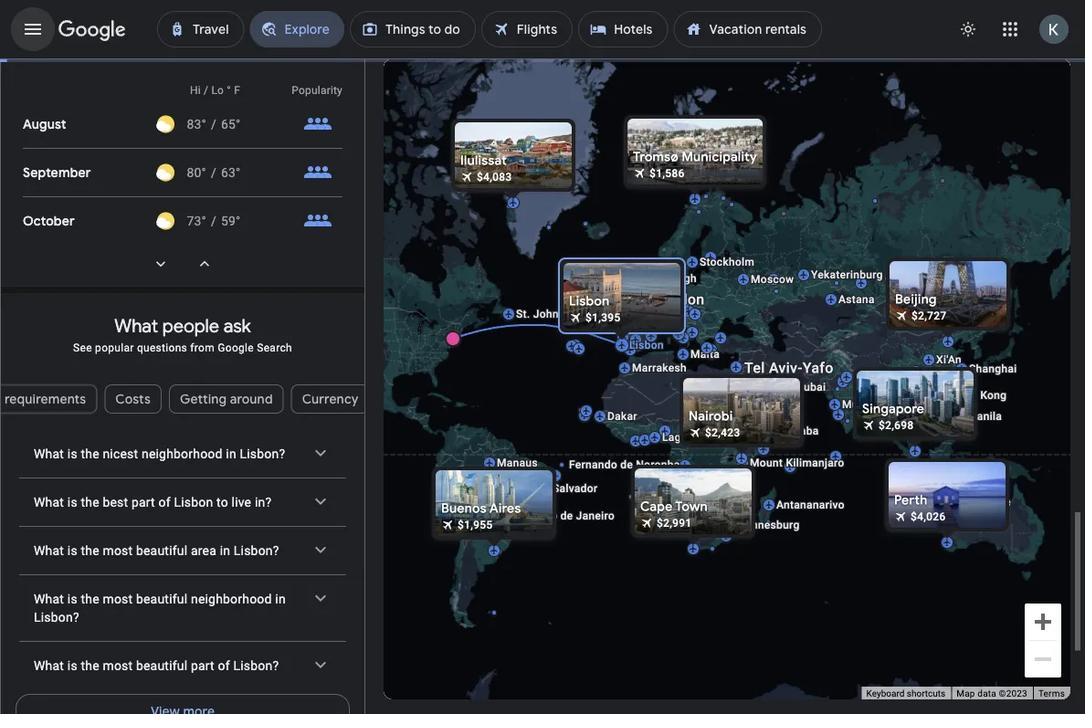 Task type: describe. For each thing, give the bounding box(es) containing it.
73°
[[187, 213, 207, 228]]

mount kilimanjaro
[[750, 457, 845, 470]]

the for what is the most beautiful neighborhood in lisbon?
[[81, 592, 99, 607]]

73° / 59°
[[187, 213, 241, 228]]

singapore
[[863, 401, 925, 418]]

2 horizontal spatial lisbon
[[630, 339, 664, 352]]

stockholm
[[700, 256, 755, 269]]

$1,955
[[458, 519, 493, 532]]

bangkok
[[915, 412, 960, 425]]

august
[[23, 116, 66, 132]]

part inside 'dropdown button'
[[191, 658, 215, 673]]

manaus
[[497, 457, 538, 470]]

dubai
[[797, 381, 826, 394]]

map
[[957, 689, 976, 700]]

what people ask see popular questions from google search
[[73, 314, 292, 354]]

costs
[[115, 391, 151, 407]]

in?
[[255, 495, 272, 510]]

/ for september
[[211, 165, 217, 180]]

xi'an
[[937, 354, 962, 366]]

new
[[855, 371, 877, 384]]

is for what is the most beautiful part of lisbon?
[[67, 658, 78, 673]]

jeddah
[[755, 391, 793, 404]]

ilulissat
[[461, 153, 507, 169]]

terms
[[1039, 689, 1066, 700]]

best
[[103, 495, 128, 510]]

marrakesh
[[632, 362, 687, 375]]

cape town
[[641, 499, 708, 515]]

change appearance image
[[947, 7, 991, 51]]

shanghai
[[970, 363, 1018, 376]]

addis ababa
[[754, 425, 819, 438]]

the for what is the most beautiful part of lisbon?
[[81, 658, 99, 673]]

manila
[[968, 410, 1003, 423]]

english
[[80, 685, 123, 701]]

town
[[676, 499, 708, 515]]

(united
[[126, 685, 171, 701]]

see
[[73, 342, 92, 354]]

hong kong
[[950, 389, 1007, 402]]

1955 US dollars text field
[[458, 519, 493, 532]]

most for neighborhood
[[103, 592, 133, 607]]

neighborhood inside what is the most beautiful neighborhood in lisbon?
[[191, 592, 272, 607]]

moscow
[[751, 273, 795, 286]]

tromsø
[[633, 149, 679, 165]]

is for what is the nicest neighborhood in lisbon?
[[67, 446, 78, 461]]

4083 US dollars text field
[[477, 171, 512, 184]]

lisbon? for what is the most beautiful area in lisbon?
[[234, 543, 279, 558]]

what is the best part of lisbon to live in?
[[34, 495, 272, 510]]

what is the most beautiful neighborhood in lisbon?
[[34, 592, 286, 625]]

$4,026
[[911, 511, 946, 524]]

perth
[[895, 493, 928, 509]]

part inside dropdown button
[[132, 495, 155, 510]]

in for area
[[220, 543, 230, 558]]

/ for august
[[211, 116, 217, 131]]

0 vertical spatial lisbon
[[569, 293, 610, 310]]

region containing what is the nicest neighborhood in lisbon?
[[1, 430, 365, 690]]

what is the most beautiful area in lisbon? button
[[19, 527, 346, 575]]

malta
[[691, 348, 720, 361]]

johannesburg
[[727, 519, 800, 532]]

beautiful for part
[[136, 658, 188, 673]]

mumbai
[[843, 398, 884, 411]]

$2,991
[[657, 517, 692, 530]]

buenos aires
[[441, 501, 521, 517]]

83°
[[187, 116, 207, 131]]

buenos
[[441, 501, 487, 517]]

noronha
[[636, 459, 680, 472]]

/ for october
[[211, 213, 217, 228]]

usd
[[280, 685, 306, 701]]

main menu image
[[22, 18, 44, 40]]

yafo
[[803, 360, 834, 377]]

lagos
[[663, 431, 694, 444]]

rio de janeiro
[[541, 510, 615, 523]]

mount
[[750, 457, 783, 470]]

currency button
[[291, 377, 370, 421]]

broome
[[971, 496, 1012, 509]]

september
[[23, 164, 91, 181]]

october
[[23, 213, 75, 229]]

questions
[[137, 342, 187, 354]]

usd button
[[245, 678, 320, 707]]

popular
[[95, 342, 134, 354]]

2423 US dollars text field
[[706, 427, 741, 440]]

/ right the hi
[[204, 84, 209, 97]]

nairobi
[[689, 409, 733, 425]]

nicest
[[103, 446, 138, 461]]

f
[[234, 84, 240, 97]]

aviv-
[[769, 360, 803, 377]]

tab panel containing what is the nicest neighborhood in lisbon?
[[1, 430, 365, 715]]

tab list containing costs
[[0, 377, 370, 439]]

fernando
[[569, 459, 618, 472]]

ababa
[[786, 425, 819, 438]]

de for rio
[[561, 510, 573, 523]]

loading results progress bar
[[0, 58, 1086, 62]]

map data ©2023
[[957, 689, 1028, 700]]

municipality
[[682, 149, 758, 165]]

of inside 'dropdown button'
[[218, 658, 230, 673]]

getting around
[[180, 391, 273, 407]]

jakarta
[[931, 465, 971, 478]]

currency
[[302, 391, 359, 407]]



Task type: locate. For each thing, give the bounding box(es) containing it.
partly cloudy image for september
[[156, 163, 175, 182]]

in for neighborhood
[[275, 592, 286, 607]]

costs button
[[104, 377, 162, 421]]

dakar
[[608, 410, 638, 423]]

lisbon?
[[240, 446, 285, 461], [234, 543, 279, 558], [34, 610, 79, 625], [233, 658, 279, 673]]

partly cloudy image left 80°
[[156, 163, 175, 182]]

lisbon up marrakesh
[[630, 339, 664, 352]]

lisbon? inside what is the most beautiful neighborhood in lisbon?
[[34, 610, 79, 625]]

0 vertical spatial de
[[621, 459, 633, 472]]

lisbon? inside 'dropdown button'
[[233, 658, 279, 673]]

most down what is the most beautiful area in lisbon?
[[103, 592, 133, 607]]

keyboard
[[867, 689, 905, 700]]

59°
[[221, 213, 241, 228]]

1 vertical spatial partly cloudy image
[[156, 163, 175, 182]]

2 partly cloudy image from the top
[[156, 163, 175, 182]]

the down what is the best part of lisbon to live in?
[[81, 543, 99, 558]]

©2023
[[999, 689, 1028, 700]]

65°
[[221, 116, 241, 131]]

salvador
[[553, 483, 598, 495]]

busy image for october
[[303, 206, 333, 236]]

st.
[[516, 308, 531, 321]]

1 vertical spatial busy image
[[303, 158, 333, 187]]

of down what is the most beautiful neighborhood in lisbon? dropdown button
[[218, 658, 230, 673]]

busy image for august
[[303, 109, 333, 139]]

what inside the what people ask see popular questions from google search
[[114, 314, 158, 337]]

most down best
[[103, 543, 133, 558]]

janeiro
[[576, 510, 615, 523]]

4026 US dollars text field
[[911, 511, 946, 524]]

1 vertical spatial lisbon
[[630, 339, 664, 352]]

the for what is the most beautiful area in lisbon?
[[81, 543, 99, 558]]

the inside what is the most beautiful part of lisbon? 'dropdown button'
[[81, 658, 99, 673]]

°
[[227, 84, 231, 97]]

1 vertical spatial beautiful
[[136, 592, 188, 607]]

1395 US dollars text field
[[586, 312, 621, 324]]

hi / lo ° f
[[190, 84, 240, 97]]

most for area
[[103, 543, 133, 558]]

2 is from the top
[[67, 495, 78, 510]]

google
[[218, 342, 254, 354]]

0 vertical spatial part
[[132, 495, 155, 510]]

keyboard shortcuts
[[867, 689, 946, 700]]

tromsø municipality
[[633, 149, 758, 165]]

0 vertical spatial partly cloudy image
[[156, 115, 175, 133]]

de left noronha
[[621, 459, 633, 472]]

tab panel
[[1, 430, 365, 715]]

to
[[217, 495, 228, 510]]

john's
[[534, 308, 566, 321]]

lisbon inside dropdown button
[[174, 495, 213, 510]]

neighborhood up what is the best part of lisbon to live in? dropdown button
[[142, 446, 223, 461]]

beijing
[[896, 292, 937, 308]]

astana
[[839, 293, 875, 306]]

1 horizontal spatial of
[[218, 658, 230, 673]]

keyboard shortcuts button
[[867, 688, 946, 701]]

partly cloudy image for august
[[156, 115, 175, 133]]

2991 US dollars text field
[[657, 517, 692, 530]]

4 is from the top
[[67, 592, 78, 607]]

80°
[[187, 165, 207, 180]]

lisbon left to
[[174, 495, 213, 510]]

addis
[[754, 425, 783, 438]]

0 horizontal spatial of
[[159, 495, 171, 510]]

1 horizontal spatial lisbon
[[569, 293, 610, 310]]

the left nicest
[[81, 446, 99, 461]]

the inside what is the nicest neighborhood in lisbon? dropdown button
[[81, 446, 99, 461]]

/ left 63°
[[211, 165, 217, 180]]

most inside 'dropdown button'
[[103, 658, 133, 673]]

kong
[[981, 389, 1007, 402]]

2 vertical spatial in
[[275, 592, 286, 607]]

de for fernando
[[621, 459, 633, 472]]

$2,727
[[912, 310, 947, 323]]

2 beautiful from the top
[[136, 592, 188, 607]]

$1,395
[[586, 312, 621, 324]]

1 vertical spatial most
[[103, 592, 133, 607]]

beautiful inside 'dropdown button'
[[136, 658, 188, 673]]

terms link
[[1039, 689, 1066, 700]]

getting around button
[[169, 377, 284, 421]]

the inside what is the most beautiful area in lisbon? dropdown button
[[81, 543, 99, 558]]

what inside what is the most beautiful neighborhood in lisbon?
[[34, 592, 64, 607]]

1 the from the top
[[81, 446, 99, 461]]

4 the from the top
[[81, 592, 99, 607]]

beautiful up (united
[[136, 658, 188, 673]]

most up english
[[103, 658, 133, 673]]

5 is from the top
[[67, 658, 78, 673]]

80° / 63°
[[187, 165, 241, 180]]

tab list
[[0, 377, 370, 439]]

de right rio
[[561, 510, 573, 523]]

/ right 83°
[[211, 116, 217, 131]]

previous month image
[[183, 242, 227, 286]]

what is the most beautiful area in lisbon?
[[34, 543, 279, 558]]

2698 US dollars text field
[[879, 419, 914, 432]]

lisbon? for what is the most beautiful part of lisbon?
[[233, 658, 279, 673]]

london
[[654, 291, 705, 308]]

busy image
[[303, 109, 333, 139], [303, 158, 333, 187], [303, 206, 333, 236]]

hi
[[190, 84, 201, 97]]

3 beautiful from the top
[[136, 658, 188, 673]]

2 the from the top
[[81, 495, 99, 510]]

what inside what is the nicest neighborhood in lisbon? dropdown button
[[34, 446, 64, 461]]

0 vertical spatial most
[[103, 543, 133, 558]]

what for what is the most beautiful neighborhood in lisbon?
[[34, 592, 64, 607]]

english (united states)
[[80, 685, 216, 701]]

what inside what is the most beautiful part of lisbon? 'dropdown button'
[[34, 658, 64, 673]]

2 vertical spatial busy image
[[303, 206, 333, 236]]

busy image for september
[[303, 158, 333, 187]]

what for what is the nicest neighborhood in lisbon?
[[34, 446, 64, 461]]

states)
[[174, 685, 216, 701]]

partly cloudy image
[[156, 115, 175, 133], [156, 163, 175, 182]]

map region
[[178, 0, 1086, 715]]

what inside what is the most beautiful area in lisbon? dropdown button
[[34, 543, 64, 558]]

cape
[[641, 499, 673, 515]]

partly cloudy image
[[156, 212, 175, 230]]

lisbon? for what is the most beautiful neighborhood in lisbon?
[[34, 610, 79, 625]]

63°
[[221, 165, 241, 180]]

the inside what is the most beautiful neighborhood in lisbon?
[[81, 592, 99, 607]]

of inside dropdown button
[[159, 495, 171, 510]]

most inside what is the most beautiful neighborhood in lisbon?
[[103, 592, 133, 607]]

1 horizontal spatial de
[[621, 459, 633, 472]]

5 the from the top
[[81, 658, 99, 673]]

around
[[230, 391, 273, 407]]

is for what is the most beautiful area in lisbon?
[[67, 543, 78, 558]]

the for what is the nicest neighborhood in lisbon?
[[81, 446, 99, 461]]

tel
[[745, 360, 765, 377]]

rio
[[541, 510, 558, 523]]

edinburgh
[[645, 272, 697, 285]]

0 vertical spatial neighborhood
[[142, 446, 223, 461]]

getting
[[180, 391, 227, 407]]

0 horizontal spatial part
[[132, 495, 155, 510]]

1 vertical spatial of
[[218, 658, 230, 673]]

3 busy image from the top
[[303, 206, 333, 236]]

0 horizontal spatial lisbon
[[174, 495, 213, 510]]

partly cloudy image left 83°
[[156, 115, 175, 133]]

part right best
[[132, 495, 155, 510]]

3 is from the top
[[67, 543, 78, 558]]

lisbon up $1,395 text box
[[569, 293, 610, 310]]

$1,586
[[650, 167, 685, 180]]

beautiful left "area"
[[136, 543, 188, 558]]

tel aviv-yafo
[[745, 360, 834, 377]]

lisbon
[[569, 293, 610, 310], [630, 339, 664, 352], [174, 495, 213, 510]]

what for what is the most beautiful part of lisbon?
[[34, 658, 64, 673]]

most for part
[[103, 658, 133, 673]]

the down what is the most beautiful area in lisbon?
[[81, 592, 99, 607]]

1586 US dollars text field
[[650, 167, 685, 180]]

new delhi
[[855, 371, 906, 384]]

1 most from the top
[[103, 543, 133, 558]]

83° / 65°
[[187, 116, 241, 131]]

of
[[159, 495, 171, 510], [218, 658, 230, 673]]

1 is from the top
[[67, 446, 78, 461]]

search
[[257, 342, 292, 354]]

what for what people ask see popular questions from google search
[[114, 314, 158, 337]]

the up english
[[81, 658, 99, 673]]

what for what is the best part of lisbon to live in?
[[34, 495, 64, 510]]

area
[[191, 543, 217, 558]]

1 partly cloudy image from the top
[[156, 115, 175, 133]]

beautiful down what is the most beautiful area in lisbon?
[[136, 592, 188, 607]]

beautiful for neighborhood
[[136, 592, 188, 607]]

0 horizontal spatial de
[[561, 510, 573, 523]]

beautiful inside what is the most beautiful neighborhood in lisbon?
[[136, 592, 188, 607]]

region
[[1, 430, 365, 690]]

next month image
[[139, 242, 183, 286]]

3 the from the top
[[81, 543, 99, 558]]

what inside what is the best part of lisbon to live in? dropdown button
[[34, 495, 64, 510]]

antananarivo
[[777, 499, 845, 512]]

the inside what is the best part of lisbon to live in? dropdown button
[[81, 495, 99, 510]]

from
[[190, 342, 215, 354]]

is for what is the best part of lisbon to live in?
[[67, 495, 78, 510]]

1 busy image from the top
[[303, 109, 333, 139]]

1 vertical spatial neighborhood
[[191, 592, 272, 607]]

part
[[132, 495, 155, 510], [191, 658, 215, 673]]

1 vertical spatial de
[[561, 510, 573, 523]]

lo
[[212, 84, 224, 97]]

2727 US dollars text field
[[912, 310, 947, 323]]

most
[[103, 543, 133, 558], [103, 592, 133, 607], [103, 658, 133, 673]]

popularity
[[292, 84, 343, 97]]

english (united states) button
[[45, 678, 231, 707]]

3 most from the top
[[103, 658, 133, 673]]

2 most from the top
[[103, 592, 133, 607]]

part up states)
[[191, 658, 215, 673]]

/ right 73°
[[211, 213, 217, 228]]

in inside what is the most beautiful neighborhood in lisbon?
[[275, 592, 286, 607]]

2 vertical spatial beautiful
[[136, 658, 188, 673]]

what is the most beautiful neighborhood in lisbon? button
[[19, 576, 346, 641]]

what is the best part of lisbon to live in? button
[[19, 479, 346, 526]]

the
[[81, 446, 99, 461], [81, 495, 99, 510], [81, 543, 99, 558], [81, 592, 99, 607], [81, 658, 99, 673]]

2 busy image from the top
[[303, 158, 333, 187]]

of down "what is the nicest neighborhood in lisbon?"
[[159, 495, 171, 510]]

1 horizontal spatial part
[[191, 658, 215, 673]]

is inside 'dropdown button'
[[67, 658, 78, 673]]

yekaterinburg
[[812, 269, 884, 281]]

data
[[978, 689, 997, 700]]

0 vertical spatial busy image
[[303, 109, 333, 139]]

the left best
[[81, 495, 99, 510]]

$2,698
[[879, 419, 914, 432]]

what is the most beautiful part of lisbon?
[[34, 658, 279, 673]]

1 beautiful from the top
[[136, 543, 188, 558]]

neighborhood down "area"
[[191, 592, 272, 607]]

is inside what is the most beautiful neighborhood in lisbon?
[[67, 592, 78, 607]]

what for what is the most beautiful area in lisbon?
[[34, 543, 64, 558]]

kilimanjaro
[[786, 457, 845, 470]]

the for what is the best part of lisbon to live in?
[[81, 495, 99, 510]]

2 vertical spatial most
[[103, 658, 133, 673]]

beautiful for area
[[136, 543, 188, 558]]

0 vertical spatial in
[[226, 446, 237, 461]]

st. john's
[[516, 308, 566, 321]]

what is the nicest neighborhood in lisbon? button
[[19, 430, 346, 478]]

is
[[67, 446, 78, 461], [67, 495, 78, 510], [67, 543, 78, 558], [67, 592, 78, 607], [67, 658, 78, 673]]

1 vertical spatial in
[[220, 543, 230, 558]]

neighborhood
[[142, 446, 223, 461], [191, 592, 272, 607]]

1 vertical spatial part
[[191, 658, 215, 673]]

is for what is the most beautiful neighborhood in lisbon?
[[67, 592, 78, 607]]

2 vertical spatial lisbon
[[174, 495, 213, 510]]

0 vertical spatial of
[[159, 495, 171, 510]]

0 vertical spatial beautiful
[[136, 543, 188, 558]]



Task type: vqa. For each thing, say whether or not it's contained in the screenshot.
London
yes



